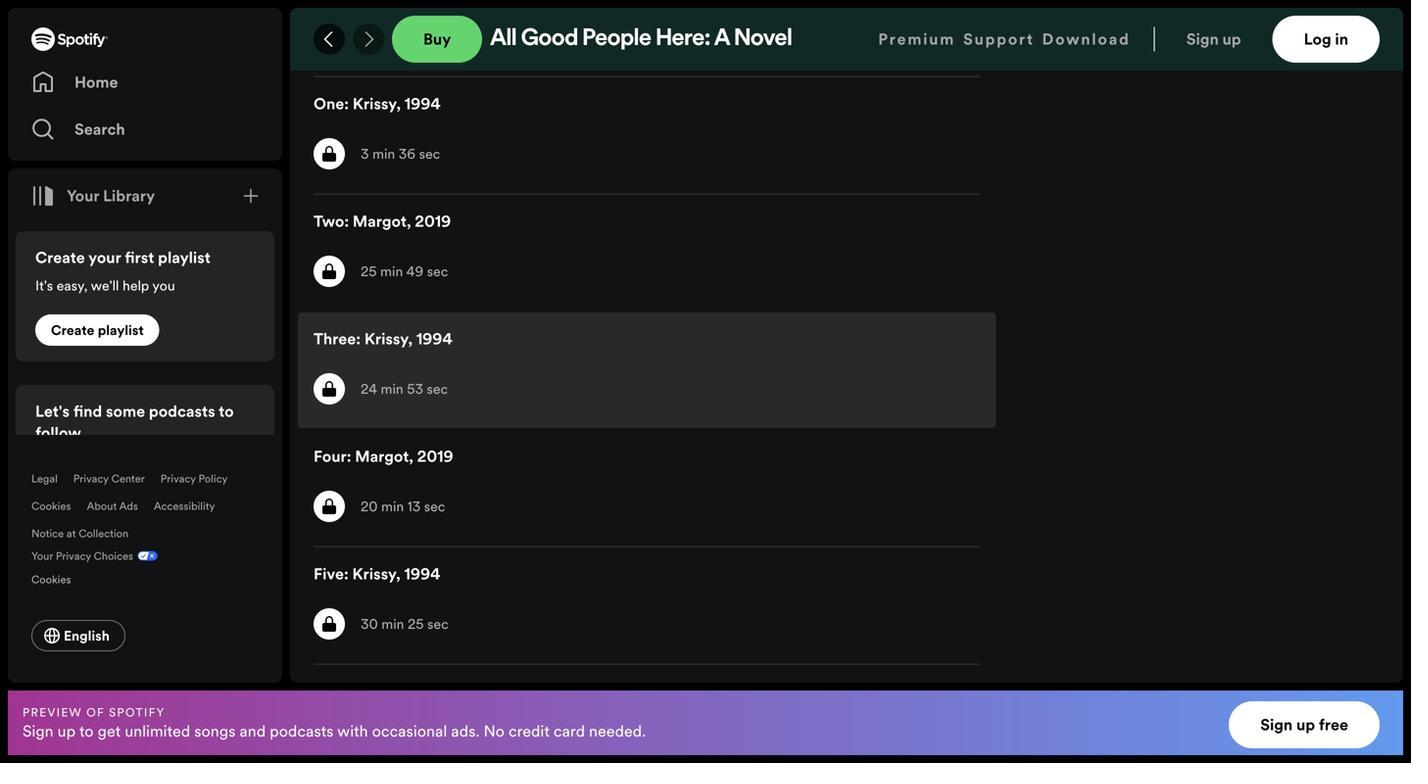 Task type: locate. For each thing, give the bounding box(es) containing it.
card
[[554, 721, 585, 742]]

of
[[86, 704, 105, 721]]

2019 up occasional
[[406, 681, 443, 703]]

0 vertical spatial podcasts
[[149, 401, 215, 422]]

top bar and user menu element
[[290, 8, 1403, 71]]

2019 up 13
[[417, 446, 453, 467]]

2 vertical spatial 2019
[[406, 681, 443, 703]]

0 vertical spatial 1994
[[405, 93, 441, 115]]

four:
[[314, 446, 351, 467]]

english
[[64, 627, 110, 645]]

sec right 13
[[424, 497, 445, 516]]

five: krissy, 1994
[[314, 564, 441, 585]]

1 vertical spatial 2019
[[417, 446, 453, 467]]

0 vertical spatial create
[[35, 247, 85, 269]]

playlist down help
[[98, 321, 144, 340]]

podcasts down six:
[[270, 721, 334, 742]]

create playlist button
[[35, 315, 159, 346]]

krissy, for one:
[[353, 93, 401, 115]]

sec right the 53
[[427, 380, 448, 398]]

two:
[[314, 211, 349, 232]]

margot, up with
[[344, 681, 403, 703]]

privacy policy
[[160, 471, 228, 486]]

2 horizontal spatial up
[[1297, 714, 1315, 736]]

0 vertical spatial cookies link
[[31, 499, 71, 514]]

0 vertical spatial 25
[[361, 262, 377, 281]]

buy button
[[392, 16, 482, 63]]

1 vertical spatial to
[[79, 721, 94, 742]]

playlist inside button
[[98, 321, 144, 340]]

sec right 36
[[419, 145, 440, 163]]

to up policy
[[219, 401, 234, 422]]

1 vertical spatial playlist
[[98, 321, 144, 340]]

one:
[[314, 93, 349, 115]]

to left "get"
[[79, 721, 94, 742]]

privacy center
[[73, 471, 145, 486]]

2 horizontal spatial sign
[[1261, 714, 1293, 736]]

0 vertical spatial your
[[67, 185, 99, 207]]

all
[[490, 27, 517, 51]]

min left 13
[[381, 497, 404, 516]]

a
[[714, 27, 730, 51]]

0 vertical spatial cookies
[[31, 499, 71, 514]]

min left the 53
[[381, 380, 404, 398]]

to
[[219, 401, 234, 422], [79, 721, 94, 742]]

1994 up the 53
[[416, 328, 453, 350]]

min for four:
[[381, 497, 404, 516]]

1 vertical spatial cookies link
[[31, 567, 87, 589]]

20
[[361, 497, 378, 516]]

2 cookies from the top
[[31, 572, 71, 587]]

easy,
[[57, 276, 88, 295]]

center
[[111, 471, 145, 486]]

1 cookies from the top
[[31, 499, 71, 514]]

privacy center link
[[73, 471, 145, 486]]

your
[[67, 185, 99, 207], [31, 549, 53, 564]]

1 horizontal spatial sign
[[1187, 28, 1219, 50]]

25 min 49 sec
[[361, 262, 448, 281]]

0 horizontal spatial sign
[[23, 721, 54, 742]]

margot, right two:
[[353, 211, 411, 232]]

up left of
[[57, 721, 76, 742]]

25
[[361, 262, 377, 281], [408, 615, 424, 634]]

create down the easy,
[[51, 321, 94, 340]]

your library
[[67, 185, 155, 207]]

25 right "30"
[[408, 615, 424, 634]]

1 vertical spatial your
[[31, 549, 53, 564]]

up left the free
[[1297, 714, 1315, 736]]

1 horizontal spatial your
[[67, 185, 99, 207]]

1 vertical spatial create
[[51, 321, 94, 340]]

0 horizontal spatial playlist
[[98, 321, 144, 340]]

sign inside sign up free button
[[1261, 714, 1293, 736]]

privacy
[[73, 471, 109, 486], [160, 471, 196, 486], [56, 549, 91, 564]]

0 horizontal spatial podcasts
[[149, 401, 215, 422]]

up left log
[[1223, 28, 1241, 50]]

needed.
[[589, 721, 646, 742]]

four:  margot, 2019
[[314, 446, 453, 467]]

min left 49
[[380, 262, 403, 281]]

0 horizontal spatial your
[[31, 549, 53, 564]]

songs
[[194, 721, 236, 742]]

krissy, for three:
[[364, 328, 413, 350]]

krissy, right three:
[[364, 328, 413, 350]]

2019 up 49
[[415, 211, 451, 232]]

0 vertical spatial playlist
[[158, 247, 211, 269]]

min right "30"
[[381, 615, 404, 634]]

1 horizontal spatial playlist
[[158, 247, 211, 269]]

search link
[[31, 110, 259, 149]]

your for your privacy choices
[[31, 549, 53, 564]]

1 vertical spatial krissy,
[[364, 328, 413, 350]]

up inside button
[[1223, 28, 1241, 50]]

0 vertical spatial krissy,
[[353, 93, 401, 115]]

privacy up about
[[73, 471, 109, 486]]

1 vertical spatial podcasts
[[270, 721, 334, 742]]

margot, for four:
[[355, 446, 413, 467]]

cookies link up notice
[[31, 499, 71, 514]]

podcasts
[[149, 401, 215, 422], [270, 721, 334, 742]]

create up the easy,
[[35, 247, 85, 269]]

min right 3
[[372, 145, 395, 163]]

collection
[[79, 526, 129, 541]]

create inside create your first playlist it's easy, we'll help you
[[35, 247, 85, 269]]

five:
[[314, 564, 349, 585]]

20 min 13 sec
[[361, 497, 445, 516]]

sec right "30"
[[427, 615, 448, 634]]

we'll
[[91, 276, 119, 295]]

2 vertical spatial 1994
[[404, 564, 441, 585]]

2019
[[415, 211, 451, 232], [417, 446, 453, 467], [406, 681, 443, 703]]

your down notice
[[31, 549, 53, 564]]

3
[[361, 145, 369, 163]]

good
[[521, 27, 578, 51]]

occasional
[[372, 721, 447, 742]]

53
[[407, 380, 423, 398]]

min for two:
[[380, 262, 403, 281]]

margot,
[[353, 211, 411, 232], [355, 446, 413, 467], [344, 681, 403, 703]]

unlimited
[[125, 721, 190, 742]]

download button
[[1043, 16, 1131, 63]]

krissy, right five:
[[352, 564, 401, 585]]

california consumer privacy act (ccpa) opt-out icon image
[[133, 549, 158, 567]]

1994 up 30 min 25 sec
[[404, 564, 441, 585]]

privacy up "accessibility"
[[160, 471, 196, 486]]

create inside create playlist button
[[51, 321, 94, 340]]

go back image
[[321, 31, 337, 47]]

let's
[[35, 401, 70, 422]]

2 vertical spatial krissy,
[[352, 564, 401, 585]]

0 vertical spatial to
[[219, 401, 234, 422]]

it's
[[35, 276, 53, 295]]

0 horizontal spatial to
[[79, 721, 94, 742]]

sign inside sign up button
[[1187, 28, 1219, 50]]

sec right 49
[[427, 262, 448, 281]]

buy
[[423, 28, 451, 50]]

0 vertical spatial 2019
[[415, 211, 451, 232]]

1 vertical spatial margot,
[[355, 446, 413, 467]]

sec for five: krissy, 1994
[[427, 615, 448, 634]]

sec for four:  margot, 2019
[[424, 497, 445, 516]]

36
[[399, 145, 416, 163]]

cookies link down "your privacy choices" button
[[31, 567, 87, 589]]

25 left 49
[[361, 262, 377, 281]]

your left library
[[67, 185, 99, 207]]

find
[[73, 401, 102, 422]]

margot, for two:
[[353, 211, 411, 232]]

1994 for one: krissy, 1994
[[405, 93, 441, 115]]

cookies down "your privacy choices" button
[[31, 572, 71, 587]]

1994 up 36
[[405, 93, 441, 115]]

policy
[[198, 471, 228, 486]]

min
[[372, 145, 395, 163], [380, 262, 403, 281], [381, 380, 404, 398], [381, 497, 404, 516], [381, 615, 404, 634]]

library
[[103, 185, 155, 207]]

search
[[74, 119, 125, 140]]

spotify
[[109, 704, 165, 721]]

follow
[[35, 422, 81, 444]]

sign for sign up
[[1187, 28, 1219, 50]]

krissy,
[[353, 93, 401, 115], [364, 328, 413, 350], [352, 564, 401, 585]]

podcasts right some
[[149, 401, 215, 422]]

playlist up the you
[[158, 247, 211, 269]]

create
[[35, 247, 85, 269], [51, 321, 94, 340]]

1 horizontal spatial podcasts
[[270, 721, 334, 742]]

playlist
[[158, 247, 211, 269], [98, 321, 144, 340]]

sign inside preview of spotify sign up to get unlimited songs and podcasts with occasional ads. no credit card needed.
[[23, 721, 54, 742]]

up inside button
[[1297, 714, 1315, 736]]

margot, right 'four:'
[[355, 446, 413, 467]]

1 horizontal spatial up
[[1223, 28, 1241, 50]]

download
[[1043, 28, 1131, 50]]

2019 for two: margot, 2019
[[415, 211, 451, 232]]

log in
[[1304, 28, 1349, 50]]

2 vertical spatial margot,
[[344, 681, 403, 703]]

sign
[[1187, 28, 1219, 50], [1261, 714, 1293, 736], [23, 721, 54, 742]]

krissy, for five:
[[352, 564, 401, 585]]

podcasts inside preview of spotify sign up to get unlimited songs and podcasts with occasional ads. no credit card needed.
[[270, 721, 334, 742]]

1 vertical spatial cookies
[[31, 572, 71, 587]]

sign for sign up free
[[1261, 714, 1293, 736]]

krissy, right one:
[[353, 93, 401, 115]]

1 vertical spatial 25
[[408, 615, 424, 634]]

cookies up notice
[[31, 499, 71, 514]]

24
[[361, 380, 377, 398]]

0 horizontal spatial up
[[57, 721, 76, 742]]

0 vertical spatial margot,
[[353, 211, 411, 232]]

to inside preview of spotify sign up to get unlimited songs and podcasts with occasional ads. no credit card needed.
[[79, 721, 94, 742]]

sec right 5
[[372, 27, 393, 46]]

1 horizontal spatial to
[[219, 401, 234, 422]]

your library button
[[24, 176, 163, 216]]

your inside button
[[67, 185, 99, 207]]

1 vertical spatial 1994
[[416, 328, 453, 350]]

sec
[[372, 27, 393, 46], [419, 145, 440, 163], [427, 262, 448, 281], [427, 380, 448, 398], [424, 497, 445, 516], [427, 615, 448, 634]]



Task type: vqa. For each thing, say whether or not it's contained in the screenshot.
create corresponding to your
yes



Task type: describe. For each thing, give the bounding box(es) containing it.
support button
[[963, 16, 1035, 63]]

up inside preview of spotify sign up to get unlimited songs and podcasts with occasional ads. no credit card needed.
[[57, 721, 76, 742]]

notice
[[31, 526, 64, 541]]

novel
[[734, 27, 792, 51]]

3 min 36 sec
[[361, 145, 440, 163]]

free
[[1319, 714, 1349, 736]]

home link
[[31, 63, 259, 102]]

accessibility link
[[154, 499, 215, 514]]

1994 for three: krissy, 1994
[[416, 328, 453, 350]]

about ads link
[[87, 499, 138, 514]]

up for sign up
[[1223, 28, 1241, 50]]

privacy for privacy center
[[73, 471, 109, 486]]

choices
[[94, 549, 133, 564]]

30
[[361, 615, 378, 634]]

1994 for five: krissy, 1994
[[404, 564, 441, 585]]

all good people here: a novel
[[490, 27, 792, 51]]

about
[[87, 499, 117, 514]]

preview
[[23, 704, 82, 721]]

create for your
[[35, 247, 85, 269]]

at
[[67, 526, 76, 541]]

create playlist
[[51, 321, 144, 340]]

about ads
[[87, 499, 138, 514]]

margot, for six:
[[344, 681, 403, 703]]

0 horizontal spatial 25
[[361, 262, 377, 281]]

2 cookies link from the top
[[31, 567, 87, 589]]

notice at collection
[[31, 526, 129, 541]]

1 horizontal spatial 25
[[408, 615, 424, 634]]

sign up free
[[1261, 714, 1349, 736]]

your
[[88, 247, 121, 269]]

two: margot, 2019
[[314, 211, 451, 232]]

in
[[1335, 28, 1349, 50]]

create your first playlist it's easy, we'll help you
[[35, 247, 211, 295]]

some
[[106, 401, 145, 422]]

let's find some podcasts to follow
[[35, 401, 234, 444]]

min for five:
[[381, 615, 404, 634]]

privacy for privacy policy
[[160, 471, 196, 486]]

no
[[484, 721, 505, 742]]

privacy policy link
[[160, 471, 228, 486]]

create for playlist
[[51, 321, 94, 340]]

and
[[240, 721, 266, 742]]

premium support download
[[878, 28, 1131, 50]]

accessibility
[[154, 499, 215, 514]]

to inside let's find some podcasts to follow
[[219, 401, 234, 422]]

5
[[361, 27, 369, 46]]

5 sec
[[361, 27, 393, 46]]

legal link
[[31, 471, 58, 486]]

sec for three: krissy, 1994
[[427, 380, 448, 398]]

go forward image
[[361, 31, 376, 47]]

13
[[407, 497, 421, 516]]

help
[[123, 276, 149, 295]]

three: krissy, 1994
[[314, 328, 453, 350]]

49
[[407, 262, 424, 281]]

2019 for four:  margot, 2019
[[417, 446, 453, 467]]

preview of spotify sign up to get unlimited songs and podcasts with occasional ads. no credit card needed.
[[23, 704, 646, 742]]

support
[[963, 28, 1035, 50]]

sign up
[[1187, 28, 1241, 50]]

log in button
[[1273, 16, 1380, 63]]

2019 for six: margot, 2019
[[406, 681, 443, 703]]

podcasts inside let's find some podcasts to follow
[[149, 401, 215, 422]]

sign up button
[[1179, 16, 1273, 63]]

english button
[[31, 620, 125, 652]]

six: margot, 2019
[[314, 681, 443, 703]]

main element
[[8, 8, 282, 683]]

ads
[[119, 499, 138, 514]]

here:
[[656, 27, 711, 51]]

with
[[337, 721, 368, 742]]

legal
[[31, 471, 58, 486]]

credit
[[509, 721, 550, 742]]

premium button
[[878, 16, 956, 63]]

1 cookies link from the top
[[31, 499, 71, 514]]

your for your library
[[67, 185, 99, 207]]

get
[[98, 721, 121, 742]]

sec for one: krissy, 1994
[[419, 145, 440, 163]]

up for sign up free
[[1297, 714, 1315, 736]]

notice at collection link
[[31, 526, 129, 541]]

30 min 25 sec
[[361, 615, 448, 634]]

playlist inside create your first playlist it's easy, we'll help you
[[158, 247, 211, 269]]

24 min 53 sec
[[361, 380, 448, 398]]

ads.
[[451, 721, 480, 742]]

home
[[74, 72, 118, 93]]

one: krissy, 1994
[[314, 93, 441, 115]]

premium
[[878, 28, 956, 50]]

you
[[152, 276, 175, 295]]

min for one:
[[372, 145, 395, 163]]

sign up free button
[[1229, 702, 1380, 749]]

your privacy choices button
[[31, 549, 133, 564]]

first
[[125, 247, 154, 269]]

six:
[[314, 681, 340, 703]]

three:
[[314, 328, 361, 350]]

people
[[583, 27, 652, 51]]

spotify image
[[31, 27, 108, 51]]

log
[[1304, 28, 1332, 50]]

min for three:
[[381, 380, 404, 398]]

sec for two: margot, 2019
[[427, 262, 448, 281]]

privacy down at
[[56, 549, 91, 564]]



